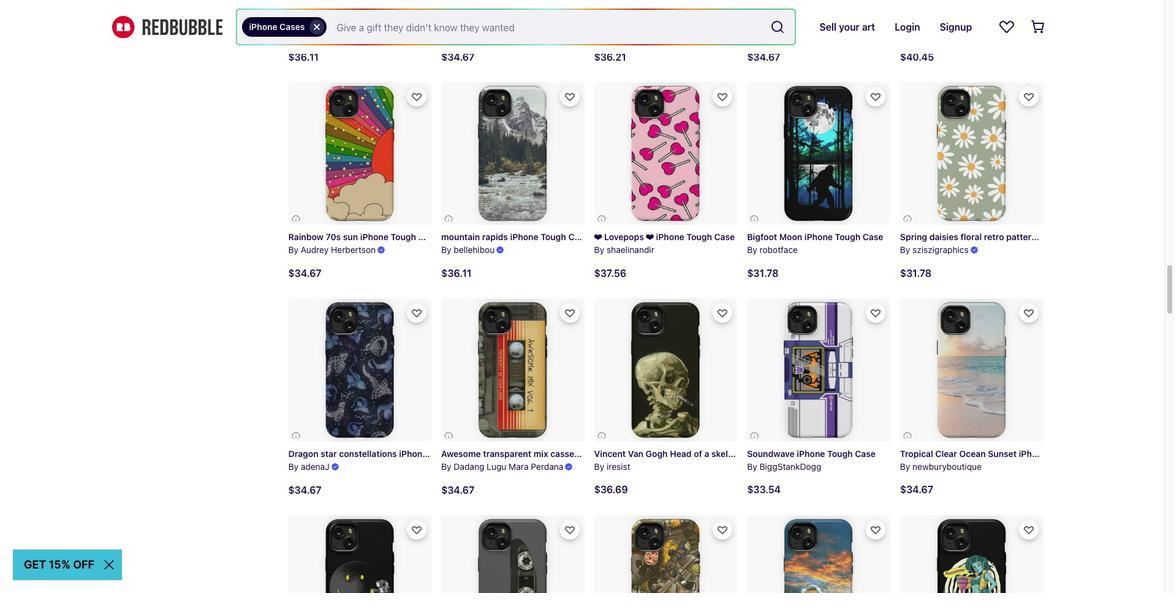 Task type: locate. For each thing, give the bounding box(es) containing it.
cosmic cougars - braindead iphone tough case image
[[901, 515, 1044, 593]]

$34.67 down the by adenaj
[[288, 485, 322, 496]]

moon
[[780, 232, 803, 242]]

iphone inside tropical clear ocean sunset iphone tough case by newburyboutique
[[1019, 449, 1048, 459]]

1 horizontal spatial ❤
[[646, 232, 654, 242]]

retro
[[985, 232, 1005, 242]]

0 vertical spatial $36.11
[[288, 51, 319, 62]]

$31.78
[[748, 268, 779, 279], [901, 268, 932, 279]]

sanjaya
[[476, 28, 507, 39]]

cases
[[280, 21, 305, 32]]

iphone up wiwaha
[[556, 15, 584, 26]]

$36.11 for katherineblower
[[288, 51, 319, 62]]

amplifier
[[517, 15, 554, 26]]

tough inside ❤ lovepops ❤ iphone tough case by shaelinandir
[[687, 232, 712, 242]]

by down tropical
[[901, 461, 911, 472]]

by camille chew
[[901, 28, 967, 39]]

iphone
[[364, 15, 392, 26], [556, 15, 584, 26], [806, 15, 834, 26], [967, 15, 996, 26], [249, 21, 277, 32], [360, 232, 389, 242], [510, 232, 539, 242], [805, 232, 833, 242], [656, 232, 685, 242], [1100, 232, 1128, 242], [399, 449, 428, 459], [647, 449, 676, 459], [797, 449, 826, 459], [1019, 449, 1048, 459]]

case inside orange color amp amplifier iphone tough case by galih sanjaya kusuma wiwaha
[[614, 15, 635, 26]]

$34.67 down audrey
[[288, 268, 322, 279]]

$34.67 down galih
[[441, 51, 475, 62]]

by tangerine-tane
[[748, 28, 821, 39]]

by audrey herbertson
[[288, 245, 376, 255]]

by
[[288, 28, 299, 39], [441, 28, 452, 39], [748, 28, 758, 39], [901, 28, 911, 39], [288, 245, 299, 255], [441, 245, 452, 255], [748, 245, 758, 255], [595, 245, 605, 255], [901, 245, 911, 255], [288, 461, 299, 472], [441, 461, 452, 472], [748, 461, 758, 472], [595, 461, 605, 472], [901, 461, 911, 472]]

case inside ❤ lovepops ❤ iphone tough case by shaelinandir
[[715, 232, 735, 242]]

sziszigraphics
[[913, 245, 969, 255]]

$31.78 down robotface
[[748, 268, 779, 279]]

❤ up shaelinandir
[[646, 232, 654, 242]]

sun
[[343, 232, 358, 242]]

of
[[780, 15, 789, 26]]

$34.67 for dragon star constellations iphone tough case
[[288, 485, 322, 496]]

color
[[474, 15, 495, 26]]

tane
[[802, 28, 821, 39]]

sunset
[[988, 449, 1017, 459]]

spring
[[901, 232, 928, 242]]

by up $37.56
[[595, 245, 605, 255]]

$34.67 down dadang
[[441, 485, 475, 496]]

by down oddities:
[[901, 28, 911, 39]]

by inside orange color amp amplifier iphone tough case by galih sanjaya kusuma wiwaha
[[441, 28, 452, 39]]

oddities:
[[901, 15, 938, 26]]

$31.78 for spring daisies floral retro pattern on sage green iphone tough case
[[901, 268, 932, 279]]

tough inside orange color amp amplifier iphone tough case by galih sanjaya kusuma wiwaha
[[586, 15, 612, 26]]

iphone right rapids
[[510, 232, 539, 242]]

iphone right lovepops
[[656, 232, 685, 242]]

green
[[1074, 232, 1098, 242]]

iphone inside ❤ lovepops ❤ iphone tough case by shaelinandir
[[656, 232, 685, 242]]

$33.54
[[748, 485, 781, 496]]

$31.78 for bigfoot moon iphone tough case
[[748, 268, 779, 279]]

iPhone Cases field
[[237, 10, 795, 44]]

awesome transparent mix cassette tape volume 1 iphone tough case
[[441, 449, 726, 459]]

bigfoot
[[748, 232, 778, 242]]

by down 'strawberry'
[[288, 28, 299, 39]]

$34.67 for tropical clear ocean sunset iphone tough case
[[901, 485, 934, 496]]

tropical clear ocean sunset iphone tough case by newburyboutique
[[901, 449, 1098, 472]]

rainbow 70s sun iphone tough case image
[[288, 82, 432, 225]]

by down mountain
[[441, 245, 452, 255]]

1 horizontal spatial $31.78
[[901, 268, 932, 279]]

volume
[[609, 449, 639, 459]]

1 horizontal spatial $36.11
[[441, 268, 472, 279]]

iphone up biggstankdogg
[[797, 449, 826, 459]]

❤
[[595, 232, 602, 242], [646, 232, 654, 242]]

$37.56
[[595, 268, 627, 279]]

$36.11 down by bellehibou
[[441, 268, 472, 279]]

mix
[[534, 449, 549, 459]]

iphone right the sunset
[[1019, 449, 1048, 459]]

0 horizontal spatial $36.11
[[288, 51, 319, 62]]

❤ left lovepops
[[595, 232, 602, 242]]

tape
[[588, 449, 607, 459]]

dragon star constellations iphone tough case
[[288, 449, 478, 459]]

adenaj
[[301, 461, 330, 472]]

iphone right 1
[[647, 449, 676, 459]]

cassette
[[551, 449, 586, 459]]

1 $31.78 from the left
[[748, 268, 779, 279]]

star
[[321, 449, 337, 459]]

by down 'orange'
[[441, 28, 452, 39]]

camille
[[913, 28, 942, 39]]

iphone right green
[[1100, 232, 1128, 242]]

$34.67 down tangerine-
[[748, 51, 781, 62]]

iphone up tane
[[806, 15, 834, 26]]

wiwaha
[[543, 28, 572, 39]]

by inside ❤ lovepops ❤ iphone tough case by shaelinandir
[[595, 245, 605, 255]]

$34.67
[[441, 51, 475, 62], [748, 51, 781, 62], [288, 268, 322, 279], [901, 485, 934, 496], [288, 485, 322, 496], [441, 485, 475, 496]]

soundwave iphone tough case by biggstankdogg
[[748, 449, 876, 472]]

tropical
[[901, 449, 934, 459]]

$36.21 link
[[595, 0, 738, 72]]

tough
[[394, 15, 420, 26], [586, 15, 612, 26], [836, 15, 862, 26], [998, 15, 1023, 26], [391, 232, 416, 242], [541, 232, 566, 242], [835, 232, 861, 242], [687, 232, 712, 242], [1130, 232, 1156, 242], [430, 449, 455, 459], [678, 449, 703, 459], [828, 449, 853, 459], [1050, 449, 1075, 459]]

❤ lovepops ❤ iphone tough case by shaelinandir
[[595, 232, 735, 255]]

mara
[[509, 461, 529, 472]]

sage
[[1052, 232, 1072, 242]]

by down soundwave
[[748, 461, 758, 472]]

iphone right constellations in the bottom left of the page
[[399, 449, 428, 459]]

iphone right moon
[[805, 232, 833, 242]]

0 horizontal spatial ❤
[[595, 232, 602, 242]]

$36.69
[[595, 485, 628, 496]]

by katherineblower
[[288, 28, 364, 39]]

1 vertical spatial $36.11
[[441, 268, 472, 279]]

transparent
[[483, 449, 532, 459]]

by sziszigraphics
[[901, 245, 969, 255]]

awesome
[[441, 449, 481, 459]]

$31.78 down by sziszigraphics
[[901, 268, 932, 279]]

0 horizontal spatial $31.78
[[748, 268, 779, 279]]

bigfoot moon iphone tough case by robotface
[[748, 232, 884, 255]]

$36.11 down cases
[[288, 51, 319, 62]]

rapids
[[482, 232, 508, 242]]

dadang
[[454, 461, 485, 472]]

$34.67 down tropical
[[901, 485, 934, 496]]

2 $31.78 from the left
[[901, 268, 932, 279]]

floral
[[961, 232, 982, 242]]

tough inside the bigfoot moon iphone tough case by robotface
[[835, 232, 861, 242]]

mountain rapids iphone tough case
[[441, 232, 589, 242]]

newburyboutique
[[913, 461, 982, 472]]

by down bigfoot
[[748, 245, 758, 255]]

by dadang lugu mara perdana
[[441, 461, 564, 472]]

constellations
[[339, 449, 397, 459]]

$34.67 for blooms of ink iphone tough case
[[748, 51, 781, 62]]

case inside soundwave iphone tough case by biggstankdogg
[[855, 449, 876, 459]]

by bellehibou
[[441, 245, 495, 255]]

perdana
[[531, 461, 564, 472]]

$36.11
[[288, 51, 319, 62], [441, 268, 472, 279]]

case
[[422, 15, 442, 26], [614, 15, 635, 26], [864, 15, 885, 26], [1025, 15, 1046, 26], [419, 232, 439, 242], [569, 232, 589, 242], [863, 232, 884, 242], [715, 232, 735, 242], [1158, 232, 1175, 242], [457, 449, 478, 459], [706, 449, 726, 459], [855, 449, 876, 459], [1078, 449, 1098, 459]]

iphone inside the bigfoot moon iphone tough case by robotface
[[805, 232, 833, 242]]

spring daisies floral retro pattern on sage green iphone tough case image
[[901, 82, 1044, 225]]

by inside soundwave iphone tough case by biggstankdogg
[[748, 461, 758, 472]]

iphone left cases
[[249, 21, 277, 32]]



Task type: describe. For each thing, give the bounding box(es) containing it.
mountain rapids iphone tough case image
[[441, 82, 585, 225]]

bellehibou
[[454, 245, 495, 255]]

oddities: x-ray iphone tough case
[[901, 15, 1046, 26]]

katherineblower
[[301, 28, 364, 39]]

70s
[[326, 232, 341, 242]]

by down awesome
[[441, 461, 452, 472]]

bigfoot moon iphone tough case image
[[748, 82, 891, 225]]

make a smile iphone tough case image
[[288, 515, 432, 593]]

iphone inside orange color amp amplifier iphone tough case by galih sanjaya kusuma wiwaha
[[556, 15, 584, 26]]

awesome transparent mix cassette tape volume 1 iphone tough case image
[[441, 299, 585, 442]]

by adenaj
[[288, 461, 330, 472]]

kusuma
[[509, 28, 541, 39]]

mountain
[[441, 232, 480, 242]]

audrey
[[301, 245, 329, 255]]

orange
[[441, 15, 472, 26]]

by iresist
[[595, 461, 631, 472]]

daisies
[[930, 232, 959, 242]]

rainbow 70s sun iphone tough case
[[288, 232, 439, 242]]

shinji's sdat player (iphone ver.) iphone tough case image
[[441, 515, 585, 593]]

iphone inside soundwave iphone tough case by biggstankdogg
[[797, 449, 826, 459]]

iphone cases
[[249, 21, 305, 32]]

tough inside soundwave iphone tough case by biggstankdogg
[[828, 449, 853, 459]]

strawberry
[[288, 15, 335, 26]]

spring daisies floral retro pattern on sage green iphone tough case
[[901, 232, 1175, 242]]

robotface
[[760, 245, 798, 255]]

lugu
[[487, 461, 507, 472]]

❤ lovepops ❤ iphone tough case image
[[595, 82, 738, 225]]

by down blooms in the top right of the page
[[748, 28, 758, 39]]

by down dragon
[[288, 461, 299, 472]]

wasteland cache iphone tough case image
[[595, 515, 738, 593]]

shaelinandir
[[607, 245, 655, 255]]

ink
[[791, 15, 804, 26]]

blooms of ink iphone tough case
[[748, 15, 885, 26]]

vincent van gogh head of a skeleton with a burning cigarette famous painting hd high quality iphone tough case image
[[595, 299, 738, 442]]

x-
[[940, 15, 950, 26]]

$34.67 for rainbow 70s sun iphone tough case
[[288, 268, 322, 279]]

$34.67 for orange color amp amplifier iphone tough case
[[441, 51, 475, 62]]

by down "tape"
[[595, 461, 605, 472]]

biggstankdogg
[[760, 461, 822, 472]]

clear
[[936, 449, 958, 459]]

tangerine-
[[760, 28, 802, 39]]

by down spring on the top
[[901, 245, 911, 255]]

iphone inside button
[[249, 21, 277, 32]]

herbertson
[[331, 245, 376, 255]]

Search term search field
[[327, 10, 766, 44]]

tropical clear ocean sunset iphone tough case image
[[901, 299, 1044, 442]]

by inside the bigfoot moon iphone tough case by robotface
[[748, 245, 758, 255]]

soundwave
[[748, 449, 795, 459]]

$34.67 for awesome transparent mix cassette tape volume 1 iphone tough case
[[441, 485, 475, 496]]

orange color amp amplifier iphone tough case by galih sanjaya kusuma wiwaha
[[441, 15, 635, 39]]

iresist
[[607, 461, 631, 472]]

iphone cases button
[[242, 17, 327, 37]]

chew
[[944, 28, 967, 39]]

rainbow
[[288, 232, 324, 242]]

dragon
[[288, 449, 319, 459]]

in a galaxy far, far away iphone tough case image
[[748, 515, 891, 593]]

1 ❤ from the left
[[595, 232, 602, 242]]

soundwave iphone tough case image
[[748, 299, 891, 442]]

case inside tropical clear ocean sunset iphone tough case by newburyboutique
[[1078, 449, 1098, 459]]

dragon star constellations iphone tough case image
[[288, 299, 432, 442]]

strawberry fields iphone tough case
[[288, 15, 442, 26]]

pattern
[[1007, 232, 1037, 242]]

lovepops
[[605, 232, 644, 242]]

ray
[[950, 15, 965, 26]]

tough inside tropical clear ocean sunset iphone tough case by newburyboutique
[[1050, 449, 1075, 459]]

redbubble logo image
[[112, 16, 222, 38]]

blooms
[[748, 15, 778, 26]]

by inside tropical clear ocean sunset iphone tough case by newburyboutique
[[901, 461, 911, 472]]

galih
[[454, 28, 474, 39]]

iphone right ray
[[967, 15, 996, 26]]

iphone right fields
[[364, 15, 392, 26]]

$36.11 for bellehibou
[[441, 268, 472, 279]]

case inside the bigfoot moon iphone tough case by robotface
[[863, 232, 884, 242]]

ocean
[[960, 449, 986, 459]]

1
[[641, 449, 645, 459]]

on
[[1039, 232, 1050, 242]]

iphone right "sun" on the left of page
[[360, 232, 389, 242]]

by down rainbow
[[288, 245, 299, 255]]

amp
[[497, 15, 515, 26]]

$36.21
[[595, 51, 626, 62]]

fields
[[337, 15, 361, 26]]

2 ❤ from the left
[[646, 232, 654, 242]]

$40.45
[[901, 51, 934, 62]]



Task type: vqa. For each thing, say whether or not it's contained in the screenshot.
* for ZIP or post code
no



